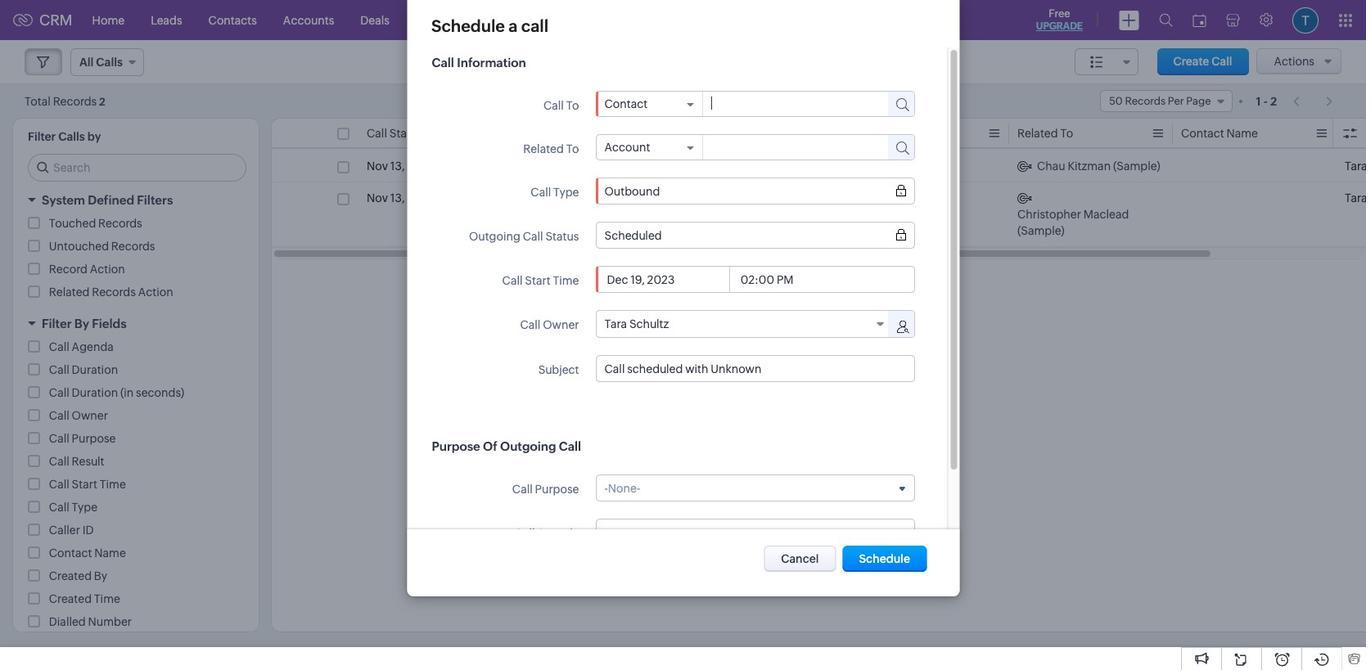 Task type: vqa. For each thing, say whether or not it's contained in the screenshot.
row group at the top
yes



Task type: locate. For each thing, give the bounding box(es) containing it.
by left fields
[[74, 317, 89, 331]]

1 vertical spatial created
[[49, 593, 92, 606]]

1 horizontal spatial contact name
[[1182, 127, 1259, 140]]

1 vertical spatial related
[[523, 143, 564, 156]]

to for account
[[566, 143, 579, 156]]

1 horizontal spatial christopher
[[1018, 208, 1082, 221]]

2 vertical spatial outgoing
[[500, 440, 556, 454]]

2 created from the top
[[49, 593, 92, 606]]

2 vertical spatial tara
[[604, 318, 627, 331]]

0 horizontal spatial (sample)
[[531, 224, 578, 238]]

information
[[457, 56, 526, 70]]

1 horizontal spatial call agenda
[[514, 527, 579, 541]]

outgoing call to christopher maclead (sample) link
[[531, 190, 678, 239]]

related up chau
[[1018, 127, 1059, 140]]

2 vertical spatial to
[[566, 143, 579, 156]]

0 vertical spatial related to
[[1018, 127, 1074, 140]]

1 vertical spatial contact name
[[49, 547, 126, 560]]

owner
[[543, 319, 579, 332], [72, 410, 108, 423]]

untouched records
[[49, 240, 155, 253]]

name down 1 at right top
[[1227, 127, 1259, 140]]

by for filter
[[74, 317, 89, 331]]

calls left by
[[58, 130, 85, 143]]

1 vertical spatial owner
[[72, 410, 108, 423]]

Scheduled field
[[604, 229, 906, 242]]

free upgrade
[[1037, 7, 1084, 32]]

2 vertical spatial related
[[49, 286, 90, 299]]

hh:mm a text field
[[738, 273, 800, 286]]

0 vertical spatial tara
[[1346, 160, 1367, 173]]

1 13, from the top
[[390, 160, 405, 173]]

record action
[[49, 263, 125, 276]]

contact name
[[1182, 127, 1259, 140], [49, 547, 126, 560]]

call type up outbound field
[[695, 127, 743, 140]]

call type down follow
[[531, 186, 579, 199]]

contacts link
[[195, 0, 270, 40]]

(sample) right kitzman
[[1114, 160, 1161, 173]]

1 horizontal spatial by
[[94, 570, 107, 583]]

by inside dropdown button
[[74, 317, 89, 331]]

type
[[717, 127, 743, 140], [553, 186, 579, 199], [72, 501, 97, 514]]

duration
[[877, 127, 923, 140], [72, 364, 118, 377], [72, 387, 118, 400]]

records up filter calls by
[[53, 95, 97, 108]]

type up outbound field
[[717, 127, 743, 140]]

action up filter by fields dropdown button
[[138, 286, 173, 299]]

0 vertical spatial duration
[[877, 127, 923, 140]]

start
[[390, 127, 415, 140], [525, 274, 551, 287], [72, 478, 97, 491]]

untouched
[[49, 240, 109, 253]]

13, for nov 13, 2023 12:00 pm
[[390, 192, 405, 205]]

0 horizontal spatial 2
[[99, 95, 105, 108]]

1 horizontal spatial name
[[1227, 127, 1259, 140]]

2 nov from the top
[[367, 192, 388, 205]]

0 horizontal spatial agenda
[[72, 341, 114, 354]]

0 horizontal spatial contact
[[49, 547, 92, 560]]

0 vertical spatial -
[[1264, 95, 1269, 108]]

christopher
[[531, 208, 595, 221], [1018, 208, 1082, 221]]

call agenda
[[49, 341, 114, 354], [514, 527, 579, 541]]

action up related records action
[[90, 263, 125, 276]]

13, up nov 13, 2023 12:00 pm on the top of page
[[390, 160, 405, 173]]

0 vertical spatial related
[[1018, 127, 1059, 140]]

0 vertical spatial type
[[717, 127, 743, 140]]

0 horizontal spatial call duration
[[49, 364, 118, 377]]

row group
[[272, 151, 1367, 247]]

contact down caller id in the left of the page
[[49, 547, 92, 560]]

2 2023 from the top
[[407, 192, 435, 205]]

1 horizontal spatial start
[[390, 127, 415, 140]]

outbound down lead
[[604, 185, 660, 198]]

0 vertical spatial outgoing
[[531, 192, 582, 205]]

contact
[[604, 97, 648, 111], [1182, 127, 1225, 140], [49, 547, 92, 560]]

1 2023 from the top
[[407, 160, 435, 173]]

2 vertical spatial call start time
[[49, 478, 126, 491]]

contact up account
[[604, 97, 648, 111]]

call left to
[[585, 192, 603, 205]]

1 vertical spatial outgoing
[[469, 230, 520, 243]]

2023 left 12:24
[[407, 160, 435, 173]]

outgoing call to christopher maclead (sample)
[[531, 192, 642, 238]]

0 vertical spatial created
[[49, 570, 92, 583]]

nov down the nov 13, 2023 12:24 pm
[[367, 192, 388, 205]]

0 vertical spatial name
[[1227, 127, 1259, 140]]

call right the a
[[522, 16, 549, 35]]

maclead down chau kitzman (sample)
[[1084, 208, 1130, 221]]

related down record on the top of the page
[[49, 286, 90, 299]]

time down status
[[553, 274, 579, 287]]

1 horizontal spatial related
[[523, 143, 564, 156]]

call start time
[[367, 127, 444, 140], [502, 274, 579, 287], [49, 478, 126, 491]]

1 vertical spatial 2023
[[407, 192, 435, 205]]

None text field
[[703, 92, 873, 115], [604, 362, 906, 376], [703, 92, 873, 115], [604, 362, 906, 376]]

0 vertical spatial 13,
[[390, 160, 405, 173]]

pm right 12:24
[[468, 160, 485, 173]]

0 horizontal spatial call type
[[49, 501, 97, 514]]

tara
[[1346, 160, 1367, 173], [1346, 192, 1367, 205], [604, 318, 627, 331]]

None button
[[764, 546, 837, 573], [843, 546, 927, 573], [764, 546, 837, 573], [843, 546, 927, 573]]

(sample) inside christopher maclead (sample)
[[1018, 224, 1065, 238]]

1 nov from the top
[[367, 160, 388, 173]]

fields
[[92, 317, 127, 331]]

nov up nov 13, 2023 12:00 pm on the top of page
[[367, 160, 388, 173]]

2 13, from the top
[[390, 192, 405, 205]]

call start time up the nov 13, 2023 12:24 pm
[[367, 127, 444, 140]]

1 - 2
[[1257, 95, 1278, 108]]

type up id
[[72, 501, 97, 514]]

2 horizontal spatial contact
[[1182, 127, 1225, 140]]

1 horizontal spatial maclead
[[1084, 208, 1130, 221]]

1 horizontal spatial call start time
[[367, 127, 444, 140]]

christopher maclead (sample) link
[[1018, 190, 1165, 239]]

call purpose up result
[[49, 432, 116, 446]]

lead
[[610, 160, 636, 173]]

13, down the nov 13, 2023 12:24 pm
[[390, 192, 405, 205]]

owner down call duration (in seconds)
[[72, 410, 108, 423]]

type down up
[[553, 186, 579, 199]]

a
[[509, 16, 518, 35]]

1 vertical spatial related to
[[523, 143, 579, 156]]

1 vertical spatial name
[[94, 547, 126, 560]]

1 vertical spatial by
[[94, 570, 107, 583]]

2
[[1271, 95, 1278, 108], [99, 95, 105, 108]]

call purpose
[[49, 432, 116, 446], [512, 483, 579, 496]]

(sample) down chau
[[1018, 224, 1065, 238]]

0 horizontal spatial start
[[72, 478, 97, 491]]

schedule
[[432, 16, 505, 35]]

created by
[[49, 570, 107, 583]]

1 vertical spatial pm
[[470, 192, 487, 205]]

schultz
[[629, 318, 669, 331]]

1 maclead from the left
[[597, 208, 642, 221]]

contact name down 1 at right top
[[1182, 127, 1259, 140]]

caller id
[[49, 524, 94, 537]]

filter calls by
[[28, 130, 101, 143]]

0 horizontal spatial christopher
[[531, 208, 595, 221]]

(sample) for christopher maclead (sample)
[[1018, 224, 1065, 238]]

1 vertical spatial calls
[[58, 130, 85, 143]]

2 for 1 - 2
[[1271, 95, 1278, 108]]

outgoing inside outgoing call to christopher maclead (sample)
[[531, 192, 582, 205]]

2 right 1 at right top
[[1271, 95, 1278, 108]]

pm right the 12:00
[[470, 192, 487, 205]]

records down defined
[[98, 217, 142, 230]]

12:24
[[437, 160, 466, 173]]

0 vertical spatial call purpose
[[49, 432, 116, 446]]

2 horizontal spatial type
[[717, 127, 743, 140]]

of
[[483, 440, 497, 454]]

crm
[[39, 11, 73, 29]]

1 created from the top
[[49, 570, 92, 583]]

2023 for 12:24
[[407, 160, 435, 173]]

time up the nov 13, 2023 12:24 pm
[[418, 127, 444, 140]]

contact name down id
[[49, 547, 126, 560]]

call start time down result
[[49, 478, 126, 491]]

call
[[1212, 55, 1233, 68], [432, 56, 454, 70], [543, 99, 564, 112], [367, 127, 387, 140], [695, 127, 715, 140], [854, 127, 875, 140], [1346, 127, 1366, 140], [531, 186, 551, 199], [523, 230, 543, 243], [502, 274, 523, 287], [520, 319, 540, 332], [49, 341, 69, 354], [49, 364, 69, 377], [49, 387, 69, 400], [49, 410, 69, 423], [49, 432, 69, 446], [559, 440, 581, 454], [49, 455, 69, 468], [49, 478, 69, 491], [512, 483, 533, 496], [49, 501, 69, 514], [514, 527, 535, 541]]

filter
[[28, 130, 56, 143], [42, 317, 72, 331]]

outbound up outbound field
[[695, 160, 750, 173]]

kitzman
[[1068, 160, 1111, 173]]

1 vertical spatial call
[[585, 192, 603, 205]]

filter for filter calls by
[[28, 130, 56, 143]]

2 christopher from the left
[[1018, 208, 1082, 221]]

call purpose down purpose of outgoing call
[[512, 483, 579, 496]]

related to up follow
[[523, 143, 579, 156]]

tara for christopher maclead (sample)
[[1346, 192, 1367, 205]]

related to up chau
[[1018, 127, 1074, 140]]

agenda
[[72, 341, 114, 354], [537, 527, 579, 541]]

2 maclead from the left
[[1084, 208, 1130, 221]]

outbound up scheduled field
[[695, 192, 750, 205]]

outgoing for outgoing call status
[[469, 230, 520, 243]]

call duration (in seconds)
[[49, 387, 184, 400]]

start up the nov 13, 2023 12:24 pm
[[390, 127, 415, 140]]

outgoing right of
[[500, 440, 556, 454]]

caller
[[49, 524, 80, 537]]

nov 13, 2023 12:24 pm
[[367, 160, 485, 173]]

records
[[53, 95, 97, 108], [98, 217, 142, 230], [111, 240, 155, 253], [92, 286, 136, 299]]

2023
[[407, 160, 435, 173], [407, 192, 435, 205]]

navigation
[[1286, 89, 1342, 113]]

filter down total
[[28, 130, 56, 143]]

account
[[604, 141, 650, 154]]

0 horizontal spatial maclead
[[597, 208, 642, 221]]

0 vertical spatial pm
[[468, 160, 485, 173]]

0 vertical spatial by
[[74, 317, 89, 331]]

related up follow
[[523, 143, 564, 156]]

time
[[418, 127, 444, 140], [553, 274, 579, 287], [100, 478, 126, 491], [94, 593, 120, 606]]

subject
[[531, 127, 572, 140], [538, 364, 579, 377]]

1 horizontal spatial call purpose
[[512, 483, 579, 496]]

maclead down to
[[597, 208, 642, 221]]

by up created time
[[94, 570, 107, 583]]

1 horizontal spatial purpose
[[432, 440, 480, 454]]

created up created time
[[49, 570, 92, 583]]

name up created by
[[94, 547, 126, 560]]

1 vertical spatial tara
[[1346, 192, 1367, 205]]

start down "outgoing call status"
[[525, 274, 551, 287]]

1 horizontal spatial -
[[1264, 95, 1269, 108]]

purpose up result
[[72, 432, 116, 446]]

filter inside dropdown button
[[42, 317, 72, 331]]

name
[[1227, 127, 1259, 140], [94, 547, 126, 560]]

defined
[[88, 193, 134, 207]]

records down touched records
[[111, 240, 155, 253]]

1 horizontal spatial calls
[[547, 14, 573, 27]]

christopher inside outgoing call to christopher maclead (sample)
[[531, 208, 595, 221]]

call type up caller id in the left of the page
[[49, 501, 97, 514]]

touched records
[[49, 217, 142, 230]]

13,
[[390, 160, 405, 173], [390, 192, 405, 205]]

1 vertical spatial call duration
[[49, 364, 118, 377]]

records for related
[[92, 286, 136, 299]]

2 vertical spatial contact
[[49, 547, 92, 560]]

record
[[49, 263, 87, 276]]

purpose left -none-
[[535, 483, 579, 496]]

contact down create call button
[[1182, 127, 1225, 140]]

status
[[545, 230, 579, 243]]

1 christopher from the left
[[531, 208, 595, 221]]

0 horizontal spatial type
[[72, 501, 97, 514]]

christopher maclead (sample)
[[1018, 208, 1130, 238]]

0 vertical spatial owner
[[543, 319, 579, 332]]

total
[[25, 95, 51, 108]]

0 horizontal spatial by
[[74, 317, 89, 331]]

2 up by
[[99, 95, 105, 108]]

outgoing
[[531, 192, 582, 205], [469, 230, 520, 243], [500, 440, 556, 454]]

call start time down "outgoing call status"
[[502, 274, 579, 287]]

1 horizontal spatial call duration
[[854, 127, 923, 140]]

2 vertical spatial call type
[[49, 501, 97, 514]]

outgoing left status
[[469, 230, 520, 243]]

2 inside total records 2
[[99, 95, 105, 108]]

records up fields
[[92, 286, 136, 299]]

christopher down chau
[[1018, 208, 1082, 221]]

0 vertical spatial to
[[566, 99, 579, 112]]

calls right the a
[[547, 14, 573, 27]]

purpose left of
[[432, 440, 480, 454]]

call
[[522, 16, 549, 35], [585, 192, 603, 205]]

time up number at left bottom
[[94, 593, 120, 606]]

christopher up status
[[531, 208, 595, 221]]

12:00
[[437, 192, 468, 205]]

0 vertical spatial call
[[522, 16, 549, 35]]

free
[[1049, 7, 1071, 20]]

owner left tara schultz
[[543, 319, 579, 332]]

2023 left the 12:00
[[407, 192, 435, 205]]

0 horizontal spatial name
[[94, 547, 126, 560]]

1 vertical spatial contact
[[1182, 127, 1225, 140]]

None text field
[[703, 135, 878, 158]]

outgoing down follow
[[531, 192, 582, 205]]

filter left fields
[[42, 317, 72, 331]]

call type
[[695, 127, 743, 140], [531, 186, 579, 199], [49, 501, 97, 514]]

1 vertical spatial -
[[604, 482, 608, 495]]

1 horizontal spatial 2
[[1271, 95, 1278, 108]]

2 horizontal spatial (sample)
[[1114, 160, 1161, 173]]

start down result
[[72, 478, 97, 491]]

2 horizontal spatial start
[[525, 274, 551, 287]]

christopher inside christopher maclead (sample)
[[1018, 208, 1082, 221]]

maclead
[[597, 208, 642, 221], [1084, 208, 1130, 221]]

2 horizontal spatial call type
[[695, 127, 743, 140]]

leads
[[151, 14, 182, 27]]

(sample) down follow
[[531, 224, 578, 238]]

0 vertical spatial 2023
[[407, 160, 435, 173]]

0 vertical spatial call owner
[[520, 319, 579, 332]]

call duration
[[854, 127, 923, 140], [49, 364, 118, 377]]

by
[[87, 130, 101, 143]]

records for total
[[53, 95, 97, 108]]

contacts
[[209, 14, 257, 27]]

1 vertical spatial call agenda
[[514, 527, 579, 541]]

records for untouched
[[111, 240, 155, 253]]

created up 'dialled'
[[49, 593, 92, 606]]

follow up with lead link
[[531, 158, 636, 174]]

0 vertical spatial action
[[90, 263, 125, 276]]



Task type: describe. For each thing, give the bounding box(es) containing it.
Account field
[[604, 141, 694, 154]]

deals
[[361, 14, 390, 27]]

0 horizontal spatial -
[[604, 482, 608, 495]]

2 vertical spatial type
[[72, 501, 97, 514]]

call 
[[1346, 127, 1367, 140]]

created for created by
[[49, 570, 92, 583]]

calls link
[[534, 0, 586, 40]]

outgoing call status
[[469, 230, 579, 243]]

crm link
[[13, 11, 73, 29]]

with
[[585, 160, 608, 173]]

to for contact
[[566, 99, 579, 112]]

1 vertical spatial type
[[553, 186, 579, 199]]

chau kitzman (sample) link
[[1018, 158, 1161, 174]]

upgrade
[[1037, 20, 1084, 32]]

(in
[[120, 387, 134, 400]]

filters
[[137, 193, 173, 207]]

nov for nov 13, 2023 12:24 pm
[[367, 160, 388, 173]]

accounts
[[283, 14, 334, 27]]

records for touched
[[98, 217, 142, 230]]

1 vertical spatial call type
[[531, 186, 579, 199]]

1 vertical spatial call purpose
[[512, 483, 579, 496]]

1 horizontal spatial agenda
[[537, 527, 579, 541]]

scheduled
[[604, 229, 662, 242]]

created for created time
[[49, 593, 92, 606]]

outgoing for outgoing call to christopher maclead (sample)
[[531, 192, 582, 205]]

1 horizontal spatial related to
[[1018, 127, 1074, 140]]

dialled
[[49, 616, 86, 629]]

0 vertical spatial start
[[390, 127, 415, 140]]

row group containing nov 13, 2023 12:24 pm
[[272, 151, 1367, 247]]

tara for chau kitzman (sample)
[[1346, 160, 1367, 173]]

related records action
[[49, 286, 173, 299]]

(sample) inside outgoing call to christopher maclead (sample)
[[531, 224, 578, 238]]

by for created
[[94, 570, 107, 583]]

call to
[[543, 99, 579, 112]]

maclead inside christopher maclead (sample)
[[1084, 208, 1130, 221]]

0 horizontal spatial contact name
[[49, 547, 126, 560]]

up
[[568, 160, 582, 173]]

call result
[[49, 455, 104, 468]]

dialled number
[[49, 616, 132, 629]]

leads link
[[138, 0, 195, 40]]

id
[[82, 524, 94, 537]]

nov for nov 13, 2023 12:00 pm
[[367, 192, 388, 205]]

tara schultz
[[604, 318, 669, 331]]

system defined filters
[[42, 193, 173, 207]]

home link
[[79, 0, 138, 40]]

schedule a call
[[432, 16, 549, 35]]

call information
[[432, 56, 526, 70]]

touched
[[49, 217, 96, 230]]

1 horizontal spatial owner
[[543, 319, 579, 332]]

chau
[[1038, 160, 1066, 173]]

outbound for outgoing call to christopher maclead (sample)
[[695, 192, 750, 205]]

0 horizontal spatial related
[[49, 286, 90, 299]]

1
[[1257, 95, 1262, 108]]

0 vertical spatial call agenda
[[49, 341, 114, 354]]

actions
[[1275, 55, 1315, 68]]

system
[[42, 193, 85, 207]]

0 vertical spatial agenda
[[72, 341, 114, 354]]

calls inside calls link
[[547, 14, 573, 27]]

create
[[1174, 55, 1210, 68]]

call inside outgoing call to christopher maclead (sample)
[[585, 192, 603, 205]]

all
[[585, 129, 596, 138]]

pm for nov 13, 2023 12:00 pm
[[470, 192, 487, 205]]

0 vertical spatial contact name
[[1182, 127, 1259, 140]]

0 vertical spatial call type
[[695, 127, 743, 140]]

1 horizontal spatial call owner
[[520, 319, 579, 332]]

nov 13, 2023 12:00 pm
[[367, 192, 487, 205]]

0 horizontal spatial call purpose
[[49, 432, 116, 446]]

meetings link
[[458, 0, 534, 40]]

1 vertical spatial start
[[525, 274, 551, 287]]

0 horizontal spatial related to
[[523, 143, 579, 156]]

purpose of outgoing call
[[432, 440, 581, 454]]

system defined filters button
[[13, 186, 259, 215]]

1 vertical spatial action
[[138, 286, 173, 299]]

-None- field
[[604, 482, 906, 495]]

2 horizontal spatial purpose
[[535, 483, 579, 496]]

Search text field
[[29, 155, 246, 181]]

0 horizontal spatial purpose
[[72, 432, 116, 446]]

follow
[[531, 160, 566, 173]]

maclead inside outgoing call to christopher maclead (sample)
[[597, 208, 642, 221]]

tasks link
[[403, 0, 458, 40]]

none-
[[608, 482, 640, 495]]

filter by fields button
[[13, 310, 259, 338]]

call inside button
[[1212, 55, 1233, 68]]

deals link
[[348, 0, 403, 40]]

1 horizontal spatial contact
[[604, 97, 648, 111]]

result
[[72, 455, 104, 468]]

2023 for 12:00
[[407, 192, 435, 205]]

0 vertical spatial subject
[[531, 127, 572, 140]]

pm for nov 13, 2023 12:24 pm
[[468, 160, 485, 173]]

home
[[92, 14, 125, 27]]

total records 2
[[25, 95, 105, 108]]

created time
[[49, 593, 120, 606]]

0 horizontal spatial owner
[[72, 410, 108, 423]]

2 vertical spatial duration
[[72, 387, 118, 400]]

filter by fields
[[42, 317, 127, 331]]

meetings
[[471, 14, 521, 27]]

Contact field
[[604, 97, 694, 111]]

2 vertical spatial start
[[72, 478, 97, 491]]

0 vertical spatial call start time
[[367, 127, 444, 140]]

1 vertical spatial call owner
[[49, 410, 108, 423]]

1 vertical spatial subject
[[538, 364, 579, 377]]

Outbound field
[[604, 185, 906, 198]]

13, for nov 13, 2023 12:24 pm
[[390, 160, 405, 173]]

0 horizontal spatial action
[[90, 263, 125, 276]]

-none-
[[604, 482, 640, 495]]

time down result
[[100, 478, 126, 491]]

Tara Schultz field
[[596, 311, 889, 337]]

1 vertical spatial duration
[[72, 364, 118, 377]]

2 horizontal spatial call start time
[[502, 274, 579, 287]]

to
[[605, 192, 616, 205]]

(sample) for chau kitzman (sample)
[[1114, 160, 1161, 173]]

filter for filter by fields
[[42, 317, 72, 331]]

create call
[[1174, 55, 1233, 68]]

tara inside field
[[604, 318, 627, 331]]

2 for total records 2
[[99, 95, 105, 108]]

accounts link
[[270, 0, 348, 40]]

2 horizontal spatial related
[[1018, 127, 1059, 140]]

outbound for follow up with lead
[[695, 160, 750, 173]]

1 vertical spatial to
[[1061, 127, 1074, 140]]

create call button
[[1158, 48, 1249, 75]]

follow up with lead
[[531, 160, 636, 173]]

0 horizontal spatial calls
[[58, 130, 85, 143]]

tasks
[[416, 14, 445, 27]]

seconds)
[[136, 387, 184, 400]]

chau kitzman (sample)
[[1038, 160, 1161, 173]]

number
[[88, 616, 132, 629]]

mmm d, yyyy text field
[[604, 273, 730, 286]]



